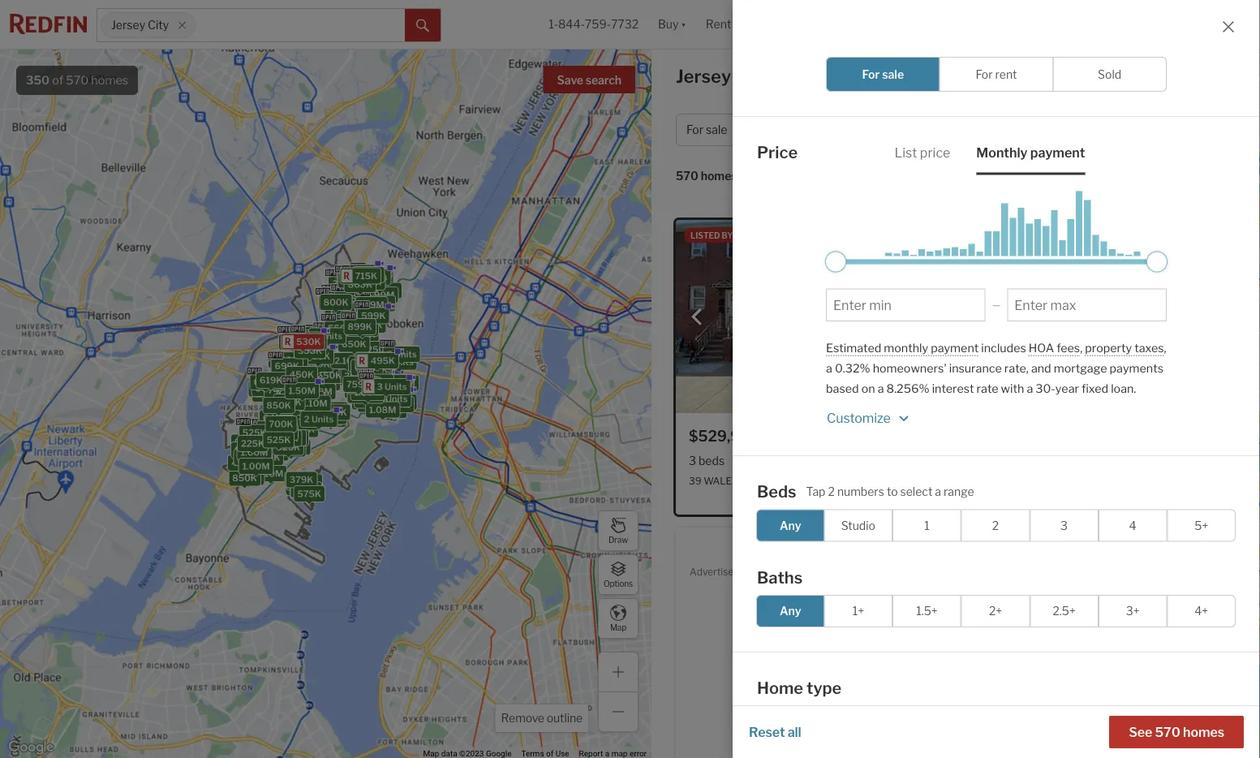 Task type: locate. For each thing, give the bounding box(es) containing it.
by
[[722, 231, 734, 240]]

None checkbox
[[879, 706, 994, 758], [1000, 706, 1115, 758], [879, 706, 994, 758], [1000, 706, 1115, 758]]

589k down 559k
[[246, 453, 270, 464]]

options button
[[598, 555, 639, 595]]

ft right 2.5 baths
[[1107, 454, 1116, 468]]

950k down 785k
[[354, 306, 379, 316]]

569k
[[289, 475, 313, 485]]

1 horizontal spatial 250k
[[367, 344, 391, 355]]

639k down 2.75m at the left of the page
[[358, 388, 382, 398]]

beds
[[758, 482, 797, 501]]

805k
[[270, 427, 295, 438]]

649k down 805k
[[283, 442, 307, 452]]

4+ radio
[[1168, 595, 1237, 627]]

0 vertical spatial %
[[860, 361, 871, 375]]

— for —
[[993, 299, 1001, 311]]

1 horizontal spatial 550k
[[328, 323, 353, 334]]

any down baths
[[780, 604, 802, 618]]

1.15m up 1.28m
[[292, 364, 317, 374]]

550k down 1.06m
[[328, 323, 353, 334]]

349k
[[265, 381, 290, 392]]

jersey left city
[[111, 18, 145, 32]]

Any checkbox
[[757, 509, 825, 542]]

list price
[[895, 145, 951, 160]]

0 horizontal spatial for
[[687, 123, 704, 137]]

baths up ave,
[[743, 454, 773, 468]]

0 horizontal spatial 250k
[[278, 378, 303, 389]]

any
[[780, 518, 802, 532], [780, 604, 802, 618]]

new for new 1 hr ago
[[978, 231, 998, 240]]

fixed
[[1082, 381, 1109, 395]]

0 vertical spatial 825k
[[305, 381, 329, 391]]

1.04m
[[388, 350, 415, 361]]

2 vertical spatial 570
[[1156, 724, 1181, 740]]

1 horizontal spatial baths
[[1040, 454, 1070, 468]]

325k down 805k
[[277, 442, 300, 453]]

2
[[346, 268, 351, 278], [360, 274, 366, 284], [342, 275, 347, 285], [369, 285, 374, 296], [322, 297, 328, 308], [362, 298, 368, 309], [328, 303, 334, 313], [351, 319, 357, 330], [306, 327, 311, 338], [284, 335, 290, 346], [384, 357, 390, 367], [360, 359, 366, 369], [347, 362, 352, 372], [287, 364, 293, 374], [346, 379, 352, 389], [378, 383, 384, 394], [302, 384, 307, 395], [298, 387, 304, 398], [353, 387, 359, 398], [352, 390, 357, 401], [278, 392, 284, 403], [378, 394, 384, 404], [369, 398, 375, 409], [284, 399, 289, 409], [361, 399, 367, 410], [381, 400, 387, 410], [374, 405, 379, 416], [314, 411, 319, 422], [304, 414, 310, 425], [734, 454, 741, 468], [289, 482, 295, 493], [829, 484, 835, 498], [993, 518, 1000, 532], [999, 538, 1004, 548]]

home
[[758, 678, 804, 698]]

sale up 570 homes
[[706, 123, 728, 137]]

1 horizontal spatial 1.60m
[[360, 364, 387, 374]]

1.25m down 760k at top
[[356, 291, 383, 301]]

for
[[863, 67, 880, 81], [976, 67, 993, 81], [687, 123, 704, 137]]

2 horizontal spatial 570
[[1156, 724, 1181, 740]]

350k up 2.75m at the left of the page
[[352, 361, 377, 372]]

0 horizontal spatial beds
[[699, 454, 725, 468]]

575k down 969k on the bottom of page
[[275, 412, 298, 423]]

2 inside 2 checkbox
[[993, 518, 1000, 532]]

for inside checkbox
[[863, 67, 880, 81]]

1 horizontal spatial for sale
[[863, 67, 905, 81]]

for sale inside button
[[687, 123, 728, 137]]

sale inside checkbox
[[883, 67, 905, 81]]

advertisement
[[690, 566, 758, 578]]

579k up 415k
[[281, 433, 305, 443]]

870k
[[286, 382, 310, 392]]

1 baths from the left
[[743, 454, 773, 468]]

0 vertical spatial 660k
[[351, 317, 376, 328]]

825k down 560k
[[305, 381, 329, 391]]

535k
[[268, 420, 293, 430]]

new 1 hr ago
[[978, 231, 1037, 240]]

250k
[[367, 344, 391, 355], [278, 378, 303, 389]]

2.75m
[[355, 373, 383, 384]]

850k down 444k
[[358, 288, 383, 298]]

0 horizontal spatial ft
[[829, 454, 838, 468]]

1 vertical spatial sale
[[706, 123, 728, 137]]

380k
[[321, 330, 346, 341]]

1.25m
[[356, 291, 383, 301], [287, 383, 314, 394]]

0 vertical spatial 500k
[[273, 377, 298, 388]]

1 vertical spatial 550k
[[256, 452, 280, 463]]

0 vertical spatial sale
[[883, 67, 905, 81]]

0 vertical spatial 570
[[66, 73, 89, 87]]

Sold checkbox
[[1053, 56, 1168, 91]]

699k down 969k on the bottom of page
[[273, 408, 298, 419]]

4 units
[[384, 349, 414, 359], [356, 375, 386, 385], [370, 377, 400, 388], [282, 394, 313, 405]]

825k up 415k
[[268, 429, 292, 439]]

0 vertical spatial new
[[978, 231, 998, 240]]

2.10m
[[343, 308, 370, 319], [335, 356, 361, 366]]

570 homes
[[676, 169, 738, 183]]

Any radio
[[757, 595, 825, 627]]

695k
[[343, 293, 367, 303]]

1.10m
[[332, 330, 358, 340], [304, 360, 329, 370], [349, 370, 375, 380], [365, 377, 391, 388], [311, 378, 337, 388], [390, 378, 416, 388], [302, 398, 328, 409], [258, 468, 284, 479]]

2 units
[[346, 268, 376, 278], [360, 274, 390, 284], [342, 275, 372, 285], [369, 285, 399, 296], [322, 297, 352, 308], [362, 298, 392, 309], [328, 303, 358, 313], [351, 319, 381, 330], [306, 327, 336, 338], [284, 335, 314, 346], [384, 357, 414, 367], [360, 359, 390, 369], [347, 362, 376, 372], [287, 364, 317, 374], [346, 379, 376, 389], [378, 383, 408, 394], [302, 384, 332, 395], [298, 387, 328, 398], [353, 387, 383, 398], [352, 390, 381, 401], [278, 392, 308, 403], [378, 394, 408, 404], [369, 398, 399, 409], [284, 399, 313, 409], [361, 399, 391, 410], [381, 400, 411, 410], [374, 405, 404, 416], [314, 411, 344, 422], [304, 414, 334, 425], [289, 482, 319, 493]]

0 horizontal spatial baths
[[743, 454, 773, 468]]

325k
[[336, 331, 360, 342], [277, 442, 300, 453]]

0 vertical spatial 225k
[[300, 337, 324, 347]]

market insights
[[1058, 71, 1155, 86]]

a right on at bottom
[[878, 381, 885, 395]]

any inside any option
[[780, 604, 802, 618]]

— for — sq ft
[[1079, 454, 1089, 468]]

1 vertical spatial jersey
[[676, 65, 732, 87]]

1 vertical spatial city,
[[794, 475, 813, 487]]

for sale inside checkbox
[[863, 67, 905, 81]]

0 horizontal spatial —
[[993, 299, 1001, 311]]

sq right 2.5 baths
[[1092, 454, 1105, 468]]

575k down 379k
[[297, 489, 321, 499]]

tap
[[807, 484, 826, 498]]

1 vertical spatial %
[[920, 381, 930, 395]]

ft for 1,258 sq ft
[[829, 454, 838, 468]]

Land checkbox
[[1122, 706, 1237, 758]]

hoa
[[1029, 340, 1055, 354]]

city, down the 1,258 on the bottom
[[794, 475, 813, 487]]

0 vertical spatial 1.25m
[[356, 291, 383, 301]]

beds for 3 beds
[[699, 454, 725, 468]]

jersey for jersey city, nj homes for sale
[[676, 65, 732, 87]]

draw
[[609, 535, 628, 545]]

0 vertical spatial for sale
[[863, 67, 905, 81]]

jersey
[[111, 18, 145, 32], [676, 65, 732, 87], [762, 475, 791, 487]]

2.10m up 588k in the left of the page
[[335, 356, 361, 366]]

875k
[[293, 417, 317, 427], [293, 479, 317, 490]]

479k down 399k in the bottom of the page
[[291, 424, 315, 435]]

1 horizontal spatial for
[[863, 67, 880, 81]]

1 horizontal spatial jersey
[[676, 65, 732, 87]]

1 vertical spatial 1.35m
[[304, 384, 330, 395]]

beds up the wales
[[699, 454, 725, 468]]

2 horizontal spatial for
[[976, 67, 993, 81]]

range
[[944, 484, 975, 498]]

2 sq from the left
[[1092, 454, 1105, 468]]

0 horizontal spatial 850k
[[232, 473, 257, 484]]

2+ radio
[[962, 595, 1031, 627]]

599k up 415k
[[264, 430, 289, 441]]

0 vertical spatial 350k
[[352, 361, 377, 372]]

1.08m
[[349, 323, 376, 334], [305, 386, 333, 397], [369, 405, 397, 415]]

market
[[1058, 71, 1103, 86]]

— up 'estimated monthly payment includes hoa fees , property taxes'
[[993, 299, 1001, 311]]

2 hr from the left
[[1005, 231, 1017, 240]]

1.40m
[[328, 355, 355, 365], [354, 358, 381, 368], [379, 377, 407, 388], [381, 379, 408, 390]]

1 vertical spatial 575k
[[275, 412, 298, 423]]

photo of 560 bramhall ave, jersey city, nj 07304 image
[[963, 220, 1234, 413]]

0 horizontal spatial 639k
[[278, 383, 303, 394]]

2 baths from the left
[[1040, 454, 1070, 468]]

850k down 299k
[[232, 473, 257, 484]]

ave,
[[741, 475, 760, 487]]

520k
[[252, 384, 276, 394]]

2.08m
[[350, 380, 379, 391]]

for sale
[[863, 67, 905, 81], [687, 123, 728, 137]]

option group containing house
[[758, 706, 1237, 758]]

favorite button checkbox
[[1200, 734, 1221, 755]]

649k up 805k
[[263, 413, 288, 423]]

jersey up for sale button
[[676, 65, 732, 87]]

0 horizontal spatial city,
[[735, 65, 773, 87]]

, right property
[[1165, 340, 1167, 354]]

0 vertical spatial 729k
[[342, 363, 366, 373]]

any down the beds
[[780, 518, 802, 532]]

beds right 5
[[986, 454, 1012, 468]]

589k up the 450k
[[280, 355, 305, 365]]

for inside option
[[976, 67, 993, 81]]

ft for — sq ft
[[1107, 454, 1116, 468]]

0 vertical spatial any
[[780, 518, 802, 532]]

2 , from the left
[[1165, 340, 1167, 354]]

ft
[[829, 454, 838, 468], [1107, 454, 1116, 468]]

a left 30-
[[1027, 381, 1034, 395]]

% down homeowners'
[[920, 381, 930, 395]]

photo of 39 wales ave, jersey city, nj 07306 image
[[676, 220, 948, 413]]

0 horizontal spatial 825k
[[268, 429, 292, 439]]

570 down for sale button
[[676, 169, 699, 183]]

0 vertical spatial —
[[993, 299, 1001, 311]]

479k down 529k
[[239, 455, 263, 465]]

0 vertical spatial 850k
[[358, 288, 383, 298]]

nj down 1,258 sq ft
[[815, 475, 827, 487]]

for sale up 570 homes
[[687, 123, 728, 137]]

beds
[[699, 454, 725, 468], [986, 454, 1012, 468]]

850k
[[358, 288, 383, 298], [267, 400, 291, 411], [232, 473, 257, 484]]

0 vertical spatial nj
[[777, 65, 798, 87]]

570
[[66, 73, 89, 87], [676, 169, 699, 183], [1156, 724, 1181, 740]]

0 vertical spatial 600k
[[344, 373, 369, 384]]

1.40m up 14 units
[[381, 379, 408, 390]]

3+ radio
[[1099, 595, 1168, 627]]

550k down 559k
[[256, 452, 280, 463]]

0 horizontal spatial ,
[[1081, 340, 1083, 354]]

1.25m down 285k
[[287, 383, 314, 394]]

1 any from the top
[[780, 518, 802, 532]]

39
[[689, 475, 702, 487]]

1 horizontal spatial hr
[[1005, 231, 1017, 240]]

any for studio
[[780, 518, 802, 532]]

499k
[[356, 374, 380, 384], [296, 382, 321, 393], [278, 383, 302, 393], [231, 458, 256, 468]]

0 horizontal spatial payment
[[931, 340, 979, 354]]

0 horizontal spatial for sale
[[687, 123, 728, 137]]

2 vertical spatial homes
[[1184, 724, 1225, 740]]

for right homes
[[863, 67, 880, 81]]

900k up 2.75m at the left of the page
[[344, 361, 369, 372]]

0 vertical spatial 1.35m
[[354, 368, 381, 378]]

579k
[[279, 366, 303, 376], [281, 433, 305, 443]]

750k
[[298, 389, 322, 399], [274, 401, 298, 412], [316, 412, 340, 423], [251, 452, 275, 463]]

1 ft from the left
[[829, 454, 838, 468]]

baths right 2.5
[[1040, 454, 1070, 468]]

599k down 1.19m
[[361, 311, 386, 321]]

660k down 535k
[[273, 433, 298, 444]]

, up mortgage
[[1081, 340, 1083, 354]]

see 570 homes button
[[1110, 716, 1245, 749]]

for sale right homes
[[863, 67, 905, 81]]

ft up "07306"
[[829, 454, 838, 468]]

0 vertical spatial 550k
[[328, 323, 353, 334]]

350
[[26, 73, 50, 87]]

749k
[[352, 380, 376, 390], [268, 385, 292, 396], [285, 405, 309, 415], [255, 428, 279, 439]]

a left 0.32 on the top right
[[827, 361, 833, 375]]

1 horizontal spatial —
[[1079, 454, 1089, 468]]

for left rent
[[976, 67, 993, 81]]

1.50m
[[329, 325, 356, 336], [352, 359, 380, 369], [351, 377, 378, 387], [265, 377, 292, 387], [289, 386, 316, 396], [355, 387, 382, 398]]

1 vertical spatial 599k
[[264, 430, 289, 441]]

1 vertical spatial —
[[1079, 454, 1089, 468]]

350k down 969k on the bottom of page
[[275, 411, 299, 422]]

699k
[[306, 351, 331, 362], [275, 361, 299, 372], [297, 406, 321, 416], [273, 408, 298, 419]]

nj
[[777, 65, 798, 87], [815, 475, 827, 487]]

ago for new 1 hr ago
[[1019, 231, 1037, 240]]

559k
[[252, 437, 276, 447]]

0.32
[[835, 361, 860, 375]]

1 horizontal spatial 825k
[[305, 381, 329, 391]]

1.06m
[[336, 301, 363, 312]]

619k
[[260, 375, 283, 386]]

baths
[[758, 567, 803, 587]]

1.00m
[[241, 448, 268, 458], [243, 461, 270, 472]]

previous button image
[[689, 309, 706, 325]]

sq right the 1,258 on the bottom
[[814, 454, 827, 468]]

575k up 459k
[[371, 376, 395, 387]]

1 horizontal spatial 589k
[[280, 355, 305, 365]]

7732
[[611, 17, 639, 31]]

a inside % homeowners' insurance rate, and mortgage payments based on a
[[878, 381, 885, 395]]

on
[[862, 381, 876, 395]]

1 horizontal spatial 900k
[[344, 361, 369, 372]]

1 horizontal spatial beds
[[986, 454, 1012, 468]]

1.35m up 2.08m
[[354, 368, 381, 378]]

0 vertical spatial 485k
[[296, 333, 320, 344]]

maximum price slider
[[1147, 251, 1168, 272]]

1 , from the left
[[1081, 340, 1083, 354]]

949k down 1.05m
[[337, 309, 362, 320]]

1+
[[853, 604, 865, 618]]

% up on at bottom
[[860, 361, 871, 375]]

hr
[[773, 231, 785, 240], [1005, 231, 1017, 240]]

list price element
[[895, 131, 951, 175]]

listed
[[691, 231, 721, 240]]

1-844-759-7732
[[549, 17, 639, 31]]

jersey city
[[111, 18, 169, 32]]

Studio checkbox
[[825, 509, 893, 542]]

0 horizontal spatial homes
[[91, 73, 128, 87]]

0 horizontal spatial 1.35m
[[304, 384, 330, 395]]

3 checkbox
[[1031, 509, 1099, 542]]

1 vertical spatial 825k
[[268, 429, 292, 439]]

0 horizontal spatial 729k
[[285, 395, 309, 405]]

2 beds from the left
[[986, 454, 1012, 468]]

5+
[[1195, 518, 1209, 532]]

599k down 789k
[[245, 445, 270, 456]]

2 horizontal spatial jersey
[[762, 475, 791, 487]]

sale
[[894, 65, 931, 87]]

2.5 baths
[[1021, 454, 1070, 468]]

city, up for sale button
[[735, 65, 773, 87]]

0 horizontal spatial sale
[[706, 123, 728, 137]]

sale
[[883, 67, 905, 81], [706, 123, 728, 137]]

2 ft from the left
[[1107, 454, 1116, 468]]

jersey for jersey city
[[111, 18, 145, 32]]

1 horizontal spatial 479k
[[291, 424, 315, 435]]

1 vertical spatial for sale
[[687, 123, 728, 137]]

999k
[[356, 270, 381, 280], [359, 279, 384, 290], [328, 294, 353, 304], [351, 329, 376, 340], [322, 354, 347, 364], [362, 372, 387, 382], [362, 378, 387, 388]]

1.15m up 14 units
[[388, 377, 413, 388]]

570 right see
[[1156, 724, 1181, 740]]

1 horizontal spatial payment
[[1031, 145, 1086, 160]]

285k
[[288, 370, 312, 381]]

baths for 2 baths
[[743, 454, 773, 468]]

2.5+ radio
[[1031, 595, 1099, 627]]

1 horizontal spatial sq
[[1092, 454, 1105, 468]]

1 vertical spatial any
[[780, 604, 802, 618]]

1.35m up 676k
[[304, 384, 330, 395]]

0 horizontal spatial hr
[[773, 231, 785, 240]]

1 vertical spatial 579k
[[281, 433, 305, 443]]

any for 1+
[[780, 604, 802, 618]]

639k up 969k on the bottom of page
[[278, 383, 303, 394]]

— right 2.5 baths
[[1079, 454, 1089, 468]]

589k
[[280, 355, 305, 365], [246, 453, 270, 464]]

900k up 969k on the bottom of page
[[255, 383, 280, 394]]

2.10m down 1.05m
[[343, 308, 370, 319]]

None search field
[[196, 9, 405, 41]]

570 right of
[[66, 73, 89, 87]]

0 vertical spatial 325k
[[336, 331, 360, 342]]

payment right monthly
[[1031, 145, 1086, 160]]

sale right homes
[[883, 67, 905, 81]]

monthly payment element
[[977, 131, 1086, 175]]

325k down the 280k
[[336, 331, 360, 342]]

payment up insurance
[[931, 340, 979, 354]]

1 new from the top
[[978, 231, 998, 240]]

1 sq from the left
[[814, 454, 827, 468]]

1 beds from the left
[[699, 454, 725, 468]]

579k down 979k
[[279, 366, 303, 376]]

4 checkbox
[[1099, 509, 1168, 542]]

850k down 349k
[[267, 400, 291, 411]]

Enter max text field
[[1015, 297, 1160, 313]]

for up 570 homes
[[687, 123, 704, 137]]

2 new from the top
[[978, 538, 998, 548]]

2 any from the top
[[780, 604, 802, 618]]

979k
[[279, 355, 303, 366]]

option group
[[827, 56, 1168, 91], [757, 509, 1237, 542], [757, 595, 1237, 627], [758, 706, 1237, 758]]

option group containing for sale
[[827, 56, 1168, 91]]

1 horizontal spatial ,
[[1165, 340, 1167, 354]]

560k
[[313, 369, 338, 380]]

4
[[384, 349, 390, 359], [356, 375, 362, 385], [370, 377, 376, 388], [282, 394, 288, 405], [1130, 518, 1137, 532]]

nj left homes
[[777, 65, 798, 87]]

jersey right ave,
[[762, 475, 791, 487]]

660k down 1.19m
[[351, 317, 376, 328]]

1 horizontal spatial %
[[920, 381, 930, 395]]

710k
[[299, 395, 322, 406]]

1 vertical spatial 350k
[[275, 411, 299, 422]]

any inside "any" option
[[780, 518, 802, 532]]

759-
[[585, 17, 611, 31]]



Task type: vqa. For each thing, say whether or not it's contained in the screenshot.
checkbox
yes



Task type: describe. For each thing, give the bounding box(es) containing it.
625k
[[254, 377, 278, 387]]

5 beds
[[976, 454, 1012, 468]]

1 vertical spatial 649k
[[283, 442, 307, 452]]

1 horizontal spatial 729k
[[342, 363, 366, 373]]

1 vertical spatial 1.20m
[[294, 348, 321, 359]]

390k
[[320, 405, 345, 415]]

1.5+
[[917, 604, 938, 618]]

350 of 570 homes
[[26, 73, 128, 87]]

2.5
[[1021, 454, 1037, 468]]

0 vertical spatial 900k
[[344, 361, 369, 372]]

1 checkbox
[[893, 509, 962, 542]]

1 horizontal spatial 1.25m
[[356, 291, 383, 301]]

2 vertical spatial 850k
[[232, 473, 257, 484]]

home type
[[758, 678, 842, 698]]

1 horizontal spatial nj
[[815, 475, 827, 487]]

0 horizontal spatial nj
[[777, 65, 798, 87]]

with
[[1002, 381, 1025, 395]]

for inside button
[[687, 123, 704, 137]]

1 horizontal spatial 350k
[[352, 361, 377, 372]]

1 hr from the left
[[773, 231, 785, 240]]

, inside ', a'
[[1165, 340, 1167, 354]]

monthly payment
[[977, 145, 1086, 160]]

1 475k from the left
[[263, 381, 287, 391]]

1 vertical spatial 485k
[[358, 383, 383, 393]]

0 vertical spatial 579k
[[279, 366, 303, 376]]

property
[[1086, 340, 1133, 354]]

1 vertical spatial payment
[[931, 340, 979, 354]]

530k
[[296, 336, 321, 347]]

beds for 5 beds
[[986, 454, 1012, 468]]

2 vertical spatial 599k
[[245, 445, 270, 456]]

4+
[[1195, 604, 1209, 618]]

819k
[[349, 279, 372, 290]]

39 wales ave, jersey city, nj 07306
[[689, 475, 861, 487]]

monthly
[[977, 145, 1028, 160]]

1.40m up 1.69m
[[354, 358, 381, 368]]

0 vertical spatial payment
[[1031, 145, 1086, 160]]

reset all button
[[749, 716, 802, 749]]

529k
[[234, 437, 259, 448]]

draw button
[[598, 511, 639, 551]]

remove outline button
[[496, 705, 589, 732]]

to
[[887, 484, 898, 498]]

5
[[976, 454, 983, 468]]

5+ checkbox
[[1168, 509, 1237, 542]]

570 inside button
[[1156, 724, 1181, 740]]

House checkbox
[[758, 706, 872, 758]]

8.256
[[887, 381, 920, 395]]

1 vertical spatial 1.15m
[[388, 377, 413, 388]]

1.40m up 459k
[[379, 377, 407, 388]]

interest
[[933, 381, 975, 395]]

2 vertical spatial jersey
[[762, 475, 791, 487]]

495k
[[371, 355, 395, 366]]

0 vertical spatial 2.10m
[[343, 308, 370, 319]]

for for for sale checkbox
[[863, 67, 880, 81]]

449k
[[360, 277, 385, 287]]

city
[[148, 18, 169, 32]]

submit search image
[[417, 19, 430, 32]]

0 horizontal spatial 1
[[768, 231, 772, 240]]

725k
[[358, 364, 381, 374]]

215k
[[303, 336, 326, 346]]

800k
[[324, 297, 349, 308]]

249k
[[301, 337, 325, 348]]

0 horizontal spatial 485k
[[296, 333, 320, 344]]

0 vertical spatial 250k
[[367, 344, 391, 355]]

a inside ', a'
[[827, 361, 833, 375]]

480k up 989k
[[289, 372, 314, 383]]

sale inside button
[[706, 123, 728, 137]]

map region
[[0, 1, 677, 758]]

homes inside button
[[1184, 724, 1225, 740]]

1 vertical spatial 1.60m
[[260, 424, 288, 434]]

949k down 1.19m
[[350, 323, 375, 334]]

% inside % homeowners' insurance rate, and mortgage payments based on a
[[860, 361, 871, 375]]

0 horizontal spatial 570
[[66, 73, 89, 87]]

1.19m
[[359, 300, 385, 310]]

4 inside option
[[1130, 518, 1137, 532]]

610k
[[298, 394, 321, 405]]

299k
[[238, 452, 262, 463]]

homeowners'
[[873, 361, 947, 375]]

a left the range
[[936, 484, 942, 498]]

399k
[[294, 405, 318, 416]]

minimum price slider
[[826, 251, 847, 272]]

1 vertical spatial 850k
[[267, 400, 291, 411]]

699k down the 710k
[[297, 406, 321, 416]]

sq for 1,258
[[814, 454, 827, 468]]

1 vertical spatial 1.08m
[[305, 386, 333, 397]]

customize button
[[827, 398, 915, 431]]

sq for —
[[1092, 454, 1105, 468]]

1+ radio
[[825, 595, 893, 627]]

969k
[[277, 397, 302, 408]]

1 vertical spatial 225k
[[241, 438, 265, 449]]

all
[[788, 724, 802, 740]]

land
[[1168, 736, 1190, 748]]

0 vertical spatial city,
[[735, 65, 773, 87]]

baths for 2.5 baths
[[1040, 454, 1070, 468]]

1 horizontal spatial 639k
[[358, 388, 382, 398]]

1 vertical spatial 325k
[[277, 442, 300, 453]]

For sale checkbox
[[827, 56, 941, 91]]

options
[[604, 579, 633, 589]]

0 horizontal spatial 1.15m
[[292, 364, 317, 374]]

0 vertical spatial 1.30m
[[335, 305, 362, 315]]

1 vertical spatial 2.10m
[[335, 356, 361, 366]]

1 vertical spatial 1.30m
[[361, 372, 388, 383]]

0 vertical spatial 479k
[[291, 424, 315, 435]]

1.39m
[[282, 402, 309, 413]]

2 vertical spatial 1.30m
[[348, 385, 375, 396]]

949k down 355k
[[306, 359, 330, 370]]

0 vertical spatial 875k
[[293, 417, 317, 427]]

1 horizontal spatial 570
[[676, 169, 699, 183]]

1 vertical spatial 1.25m
[[287, 383, 314, 394]]

insurance
[[950, 361, 1003, 375]]

895k
[[358, 320, 383, 331]]

2 vertical spatial 1.20m
[[351, 372, 378, 382]]

0 vertical spatial 575k
[[371, 376, 395, 387]]

715k
[[355, 271, 378, 281]]

1 horizontal spatial 1.35m
[[354, 368, 381, 378]]

880k
[[292, 389, 317, 400]]

0 vertical spatial 599k
[[361, 311, 386, 321]]

type
[[807, 678, 842, 698]]

1 vertical spatial homes
[[701, 169, 738, 183]]

see 570 homes
[[1130, 724, 1225, 740]]

google image
[[4, 737, 58, 758]]

2 vertical spatial 575k
[[297, 489, 321, 499]]

0 vertical spatial 1.08m
[[349, 323, 376, 334]]

1 vertical spatial 479k
[[239, 455, 263, 465]]

14
[[379, 397, 389, 408]]

14 units
[[379, 397, 414, 408]]

1 vertical spatial 1.00m
[[243, 461, 270, 472]]

remove
[[501, 712, 545, 725]]

map
[[610, 623, 627, 633]]

2 vertical spatial 1.08m
[[369, 405, 397, 415]]

0 horizontal spatial 975k
[[282, 337, 306, 347]]

699k down the 249k
[[306, 351, 331, 362]]

0 vertical spatial 1.00m
[[241, 448, 268, 458]]

699k up 619k on the left of the page
[[275, 361, 299, 372]]

studio
[[842, 518, 876, 532]]

1 vertical spatial 600k
[[278, 433, 303, 443]]

numbers
[[838, 484, 885, 498]]

950k down 1.06m
[[348, 315, 373, 325]]

hrs
[[1006, 538, 1023, 548]]

1 horizontal spatial 225k
[[300, 337, 324, 347]]

0 vertical spatial 649k
[[263, 413, 288, 423]]

07306
[[829, 475, 861, 487]]

ad region
[[690, 582, 934, 758]]

1,258
[[782, 454, 812, 468]]

new 2 hrs ago
[[978, 538, 1043, 548]]

1 horizontal spatial city,
[[794, 475, 813, 487]]

and
[[1032, 361, 1052, 375]]

2 horizontal spatial 1
[[999, 231, 1003, 240]]

search
[[586, 73, 622, 87]]

2 baths
[[734, 454, 773, 468]]

includes
[[982, 340, 1027, 354]]

remove jersey city image
[[177, 20, 187, 30]]

2.5+
[[1053, 604, 1076, 618]]

549k
[[297, 335, 322, 345]]

For rent checkbox
[[940, 56, 1054, 91]]

Enter min text field
[[834, 297, 979, 313]]

select
[[901, 484, 933, 498]]

customize
[[827, 410, 891, 425]]

redfin
[[735, 231, 766, 240]]

379k
[[290, 475, 314, 485]]

3 inside checkbox
[[1061, 518, 1069, 532]]

1.40m up 560k
[[328, 355, 355, 365]]

355k
[[298, 345, 322, 356]]

1.38m
[[306, 414, 332, 425]]

480k up 870k
[[293, 366, 318, 376]]

1 vertical spatial 875k
[[293, 479, 317, 490]]

market insights link
[[1058, 53, 1155, 89]]

photo of 50 dey st unit 440, jersey city, nj 07306 image
[[963, 528, 1234, 721]]

1.87m
[[377, 385, 403, 396]]

420k
[[320, 331, 345, 342]]

1 horizontal spatial 325k
[[336, 331, 360, 342]]

0 horizontal spatial 589k
[[246, 453, 270, 464]]

wales
[[704, 475, 739, 487]]

new for new 2 hrs ago
[[978, 538, 998, 548]]

2 475k from the left
[[264, 382, 288, 392]]

1 horizontal spatial 660k
[[351, 317, 376, 328]]

0 horizontal spatial 660k
[[273, 433, 298, 444]]

rate,
[[1005, 361, 1029, 375]]

930k
[[358, 395, 383, 406]]

950k up 2.08m
[[353, 363, 378, 373]]

save search button
[[544, 66, 636, 93]]

0 horizontal spatial 550k
[[256, 452, 280, 463]]

949k down 1.06m
[[349, 315, 373, 326]]

— sq ft
[[1079, 454, 1116, 468]]

0 vertical spatial 1.60m
[[360, 364, 387, 374]]

676k
[[299, 395, 323, 406]]

450k
[[290, 369, 314, 380]]

0 horizontal spatial 350k
[[275, 411, 299, 422]]

1 vertical spatial 500k
[[294, 477, 319, 488]]

2 checkbox
[[962, 509, 1031, 542]]

280k
[[352, 313, 376, 324]]

30-
[[1036, 381, 1056, 395]]

1.5+ radio
[[893, 595, 962, 627]]

ago for new 2 hrs ago
[[1025, 538, 1043, 548]]

loan.
[[1112, 381, 1137, 395]]

2 vertical spatial 600k
[[260, 448, 285, 458]]

1 inside 1 checkbox
[[925, 518, 930, 532]]

1 horizontal spatial 975k
[[343, 361, 367, 371]]

305k
[[350, 279, 375, 289]]

0 vertical spatial 1.20m
[[342, 304, 369, 315]]

favorite button image
[[1200, 734, 1221, 755]]

1 vertical spatial 900k
[[255, 383, 280, 394]]

for for for rent option
[[976, 67, 993, 81]]

next button image
[[918, 309, 935, 325]]

327k
[[304, 361, 327, 371]]



